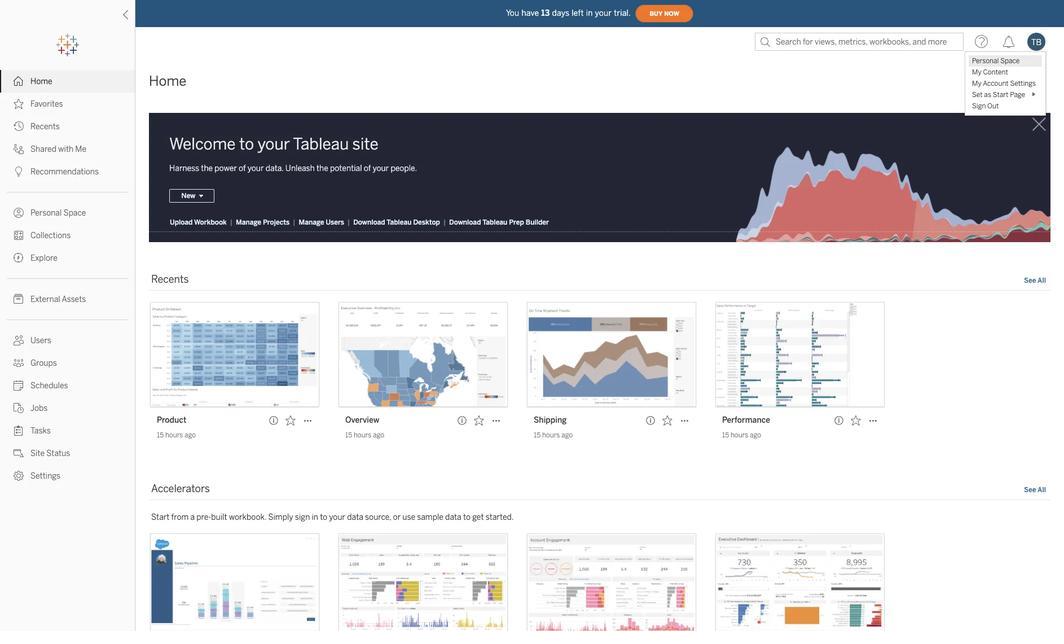 Task type: vqa. For each thing, say whether or not it's contained in the screenshot.
'Created'
no



Task type: locate. For each thing, give the bounding box(es) containing it.
0 vertical spatial start
[[993, 91, 1009, 99]]

| right workbook in the left of the page
[[230, 219, 233, 227]]

assets
[[62, 295, 86, 304]]

ago down the performance
[[750, 431, 762, 439]]

tableau left prep
[[483, 219, 508, 227]]

15 down product at the left bottom of page
[[157, 431, 164, 439]]

1 all from the top
[[1038, 277, 1047, 285]]

1 see all from the top
[[1024, 277, 1047, 285]]

the right unleash
[[317, 164, 328, 174]]

of
[[239, 164, 246, 174], [364, 164, 371, 174]]

1 horizontal spatial of
[[364, 164, 371, 174]]

1 horizontal spatial space
[[1001, 57, 1020, 65]]

ago for product
[[185, 431, 196, 439]]

1 | from the left
[[230, 219, 233, 227]]

15 hours ago for overview
[[345, 431, 384, 439]]

collections link
[[0, 224, 135, 247]]

recents link
[[0, 115, 135, 138]]

settings
[[1011, 80, 1036, 87], [30, 471, 60, 481]]

3 ago from the left
[[562, 431, 573, 439]]

personal inside personal space my content my account settings
[[973, 57, 999, 65]]

favorites link
[[0, 93, 135, 115]]

space for personal space
[[64, 208, 86, 218]]

by text only_f5he34f image inside collections link
[[14, 230, 24, 240]]

2 15 hours ago from the left
[[345, 431, 384, 439]]

by text only_f5he34f image inside recents link
[[14, 121, 24, 132]]

0 horizontal spatial in
[[312, 513, 318, 522]]

by text only_f5he34f image inside jobs 'link'
[[14, 403, 24, 413]]

with
[[58, 145, 73, 154]]

tableau up unleash
[[293, 135, 349, 154]]

2 see all from the top
[[1024, 486, 1047, 494]]

see all link
[[1024, 276, 1047, 288], [1024, 485, 1047, 497]]

by text only_f5he34f image inside schedules "link"
[[14, 380, 24, 391]]

see for recents
[[1024, 277, 1037, 285]]

projects
[[263, 219, 290, 227]]

5 by text only_f5he34f image from the top
[[14, 253, 24, 263]]

ago
[[185, 431, 196, 439], [373, 431, 384, 439], [562, 431, 573, 439], [750, 431, 762, 439]]

see for accelerators
[[1024, 486, 1037, 494]]

by text only_f5he34f image inside external assets link
[[14, 294, 24, 304]]

settings inside personal space my content my account settings
[[1011, 80, 1036, 87]]

ago down product at the left bottom of page
[[185, 431, 196, 439]]

4 hours from the left
[[731, 431, 749, 439]]

as
[[985, 91, 992, 99]]

me
[[75, 145, 86, 154]]

1 see from the top
[[1024, 277, 1037, 285]]

my up set
[[973, 80, 982, 87]]

1 vertical spatial space
[[64, 208, 86, 218]]

0 horizontal spatial download
[[353, 219, 385, 227]]

15 down the performance
[[723, 431, 729, 439]]

hours
[[165, 431, 183, 439], [354, 431, 372, 439], [542, 431, 560, 439], [731, 431, 749, 439]]

2 see all link from the top
[[1024, 485, 1047, 497]]

1 ago from the left
[[185, 431, 196, 439]]

1 horizontal spatial the
[[317, 164, 328, 174]]

your right "sign"
[[329, 513, 346, 522]]

1 vertical spatial all
[[1038, 486, 1047, 494]]

1 15 from the left
[[157, 431, 164, 439]]

to
[[239, 135, 254, 154], [320, 513, 328, 522], [463, 513, 471, 522]]

shipping
[[534, 416, 567, 425]]

2 | from the left
[[293, 219, 295, 227]]

2 manage from the left
[[299, 219, 324, 227]]

0 vertical spatial see all
[[1024, 277, 1047, 285]]

by text only_f5he34f image inside settings link
[[14, 471, 24, 481]]

1 15 hours ago from the left
[[157, 431, 196, 439]]

0 horizontal spatial data
[[347, 513, 363, 522]]

sign out
[[973, 102, 999, 110]]

4 15 from the left
[[723, 431, 729, 439]]

1 horizontal spatial manage
[[299, 219, 324, 227]]

tableau left the "desktop"
[[387, 219, 412, 227]]

15 hours ago down the performance
[[723, 431, 762, 439]]

0 horizontal spatial space
[[64, 208, 86, 218]]

by text only_f5he34f image inside shared with me link
[[14, 144, 24, 154]]

by text only_f5he34f image inside 'personal space' link
[[14, 208, 24, 218]]

0 horizontal spatial tableau
[[293, 135, 349, 154]]

main navigation. press the up and down arrow keys to access links. element
[[0, 70, 135, 487]]

space up collections link at top
[[64, 208, 86, 218]]

recommendations
[[30, 167, 99, 177]]

2 ago from the left
[[373, 431, 384, 439]]

desktop
[[413, 219, 440, 227]]

manage right projects
[[299, 219, 324, 227]]

1 vertical spatial in
[[312, 513, 318, 522]]

2 by text only_f5he34f image from the top
[[14, 144, 24, 154]]

personal
[[973, 57, 999, 65], [30, 208, 62, 218]]

explore
[[30, 253, 57, 263]]

2 my from the top
[[973, 80, 982, 87]]

hours down the performance
[[731, 431, 749, 439]]

0 vertical spatial my
[[973, 68, 982, 76]]

9 by text only_f5he34f image from the top
[[14, 426, 24, 436]]

new button
[[169, 189, 214, 203]]

1 vertical spatial personal
[[30, 208, 62, 218]]

upload
[[170, 219, 193, 227]]

personal inside main navigation. press the up and down arrow keys to access links. element
[[30, 208, 62, 218]]

external
[[30, 295, 60, 304]]

started.
[[486, 513, 514, 522]]

days
[[552, 8, 570, 18]]

0 vertical spatial see all link
[[1024, 276, 1047, 288]]

personal for personal space my content my account settings
[[973, 57, 999, 65]]

users up groups
[[30, 336, 51, 345]]

3 hours from the left
[[542, 431, 560, 439]]

1 by text only_f5he34f image from the top
[[14, 121, 24, 132]]

by text only_f5he34f image for collections
[[14, 230, 24, 240]]

source,
[[365, 513, 391, 522]]

recents inside main navigation. press the up and down arrow keys to access links. element
[[30, 122, 60, 132]]

8 by text only_f5he34f image from the top
[[14, 403, 24, 413]]

15 for product
[[157, 431, 164, 439]]

1 horizontal spatial users
[[326, 219, 344, 227]]

3 by text only_f5he34f image from the top
[[14, 167, 24, 177]]

by text only_f5he34f image for tasks
[[14, 426, 24, 436]]

0 vertical spatial see
[[1024, 277, 1037, 285]]

1 vertical spatial see all link
[[1024, 485, 1047, 497]]

15 hours ago down shipping
[[534, 431, 573, 439]]

personal space
[[30, 208, 86, 218]]

data left source,
[[347, 513, 363, 522]]

users down potential
[[326, 219, 344, 227]]

0 vertical spatial settings
[[1011, 80, 1036, 87]]

0 horizontal spatial settings
[[30, 471, 60, 481]]

start down account at the right top
[[993, 91, 1009, 99]]

0 vertical spatial recents
[[30, 122, 60, 132]]

tasks link
[[0, 419, 135, 442]]

space up content
[[1001, 57, 1020, 65]]

ago down overview
[[373, 431, 384, 439]]

1 horizontal spatial home
[[149, 73, 187, 89]]

2 by text only_f5he34f image from the top
[[14, 99, 24, 109]]

3 | from the left
[[348, 219, 350, 227]]

1 horizontal spatial data
[[445, 513, 462, 522]]

by text only_f5he34f image inside favorites link
[[14, 99, 24, 109]]

my left content
[[973, 68, 982, 76]]

3 by text only_f5he34f image from the top
[[14, 230, 24, 240]]

1 vertical spatial see
[[1024, 486, 1037, 494]]

1 vertical spatial users
[[30, 336, 51, 345]]

0 horizontal spatial manage
[[236, 219, 261, 227]]

1 horizontal spatial personal
[[973, 57, 999, 65]]

1 hours from the left
[[165, 431, 183, 439]]

1 horizontal spatial to
[[320, 513, 328, 522]]

by text only_f5he34f image inside explore link
[[14, 253, 24, 263]]

1 data from the left
[[347, 513, 363, 522]]

2 hours from the left
[[354, 431, 372, 439]]

0 vertical spatial users
[[326, 219, 344, 227]]

to left get
[[463, 513, 471, 522]]

15 hours ago for product
[[157, 431, 196, 439]]

ago down shipping
[[562, 431, 573, 439]]

personal up collections
[[30, 208, 62, 218]]

potential
[[330, 164, 362, 174]]

the
[[201, 164, 213, 174], [317, 164, 328, 174]]

builder
[[526, 219, 549, 227]]

3 15 from the left
[[534, 431, 541, 439]]

workbook
[[194, 219, 227, 227]]

0 horizontal spatial of
[[239, 164, 246, 174]]

content
[[984, 68, 1009, 76]]

data right the sample
[[445, 513, 462, 522]]

by text only_f5he34f image for personal space
[[14, 208, 24, 218]]

manage left projects
[[236, 219, 261, 227]]

hours down overview
[[354, 431, 372, 439]]

harness
[[169, 164, 199, 174]]

|
[[230, 219, 233, 227], [293, 219, 295, 227], [348, 219, 350, 227], [444, 219, 446, 227]]

1 manage from the left
[[236, 219, 261, 227]]

start
[[993, 91, 1009, 99], [151, 513, 170, 522]]

by text only_f5he34f image for recents
[[14, 121, 24, 132]]

0 vertical spatial in
[[586, 8, 593, 18]]

personal up content
[[973, 57, 999, 65]]

download right "manage users" link
[[353, 219, 385, 227]]

1 vertical spatial my
[[973, 80, 982, 87]]

0 vertical spatial personal
[[973, 57, 999, 65]]

out
[[988, 102, 999, 110]]

all
[[1038, 277, 1047, 285], [1038, 486, 1047, 494]]

0 vertical spatial all
[[1038, 277, 1047, 285]]

15 for overview
[[345, 431, 352, 439]]

0 horizontal spatial home
[[30, 77, 52, 86]]

of right potential
[[364, 164, 371, 174]]

4 15 hours ago from the left
[[723, 431, 762, 439]]

7 by text only_f5he34f image from the top
[[14, 358, 24, 368]]

to right welcome
[[239, 135, 254, 154]]

15 down shipping
[[534, 431, 541, 439]]

settings down site status
[[30, 471, 60, 481]]

see all
[[1024, 277, 1047, 285], [1024, 486, 1047, 494]]

1 vertical spatial settings
[[30, 471, 60, 481]]

by text only_f5he34f image inside users "link"
[[14, 335, 24, 345]]

see all link for recents
[[1024, 276, 1047, 288]]

1 horizontal spatial settings
[[1011, 80, 1036, 87]]

sign
[[973, 102, 986, 110]]

in
[[586, 8, 593, 18], [312, 513, 318, 522]]

2 see from the top
[[1024, 486, 1037, 494]]

download tableau prep builder link
[[449, 218, 550, 227]]

hours for product
[[165, 431, 183, 439]]

in right "sign"
[[312, 513, 318, 522]]

4 by text only_f5he34f image from the top
[[14, 294, 24, 304]]

space
[[1001, 57, 1020, 65], [64, 208, 86, 218]]

tableau
[[293, 135, 349, 154], [387, 219, 412, 227], [483, 219, 508, 227]]

menu containing personal space
[[966, 52, 1046, 115]]

set
[[973, 91, 983, 99]]

a
[[190, 513, 195, 522]]

space for personal space my content my account settings
[[1001, 57, 1020, 65]]

1 vertical spatial see all
[[1024, 486, 1047, 494]]

by text only_f5he34f image inside site status link
[[14, 448, 24, 458]]

hours down product at the left bottom of page
[[165, 431, 183, 439]]

home
[[149, 73, 187, 89], [30, 77, 52, 86]]

15 down overview
[[345, 431, 352, 439]]

of right power
[[239, 164, 246, 174]]

15 hours ago down overview
[[345, 431, 384, 439]]

start left from
[[151, 513, 170, 522]]

6 by text only_f5he34f image from the top
[[14, 335, 24, 345]]

| right projects
[[293, 219, 295, 227]]

1 see all link from the top
[[1024, 276, 1047, 288]]

see all for recents
[[1024, 277, 1047, 285]]

3 15 hours ago from the left
[[534, 431, 573, 439]]

0 horizontal spatial start
[[151, 513, 170, 522]]

groups link
[[0, 352, 135, 374]]

by text only_f5he34f image
[[14, 121, 24, 132], [14, 144, 24, 154], [14, 167, 24, 177], [14, 208, 24, 218], [14, 253, 24, 263], [14, 335, 24, 345], [14, 358, 24, 368], [14, 403, 24, 413], [14, 426, 24, 436]]

settings up "page"
[[1011, 80, 1036, 87]]

external assets link
[[0, 288, 135, 310]]

page
[[1010, 91, 1026, 99]]

by text only_f5he34f image for home
[[14, 76, 24, 86]]

sample
[[417, 513, 444, 522]]

0 vertical spatial space
[[1001, 57, 1020, 65]]

the left power
[[201, 164, 213, 174]]

5 by text only_f5he34f image from the top
[[14, 380, 24, 391]]

download right the "desktop"
[[449, 219, 481, 227]]

15
[[157, 431, 164, 439], [345, 431, 352, 439], [534, 431, 541, 439], [723, 431, 729, 439]]

by text only_f5he34f image inside home link
[[14, 76, 24, 86]]

use
[[403, 513, 415, 522]]

performance
[[723, 416, 771, 425]]

buy now
[[650, 10, 680, 17]]

hours for shipping
[[542, 431, 560, 439]]

space inside personal space my content my account settings
[[1001, 57, 1020, 65]]

your left data.
[[248, 164, 264, 174]]

in right left
[[586, 8, 593, 18]]

0 horizontal spatial the
[[201, 164, 213, 174]]

15 hours ago down product at the left bottom of page
[[157, 431, 196, 439]]

welcome
[[169, 135, 236, 154]]

you
[[506, 8, 520, 18]]

by text only_f5he34f image inside 'recommendations' link
[[14, 167, 24, 177]]

0 horizontal spatial personal
[[30, 208, 62, 218]]

by text only_f5he34f image inside the tasks link
[[14, 426, 24, 436]]

7 by text only_f5he34f image from the top
[[14, 471, 24, 481]]

| right "manage users" link
[[348, 219, 350, 227]]

0 horizontal spatial recents
[[30, 122, 60, 132]]

1 horizontal spatial recents
[[151, 273, 189, 286]]

groups
[[30, 358, 57, 368]]

1 by text only_f5he34f image from the top
[[14, 76, 24, 86]]

trial.
[[614, 8, 631, 18]]

by text only_f5he34f image inside groups link
[[14, 358, 24, 368]]

2 15 from the left
[[345, 431, 352, 439]]

2 of from the left
[[364, 164, 371, 174]]

0 horizontal spatial users
[[30, 336, 51, 345]]

harness the power of your data. unleash the potential of your people.
[[169, 164, 417, 174]]

menu
[[966, 52, 1046, 115]]

see
[[1024, 277, 1037, 285], [1024, 486, 1037, 494]]

recommendations link
[[0, 160, 135, 183]]

by text only_f5he34f image
[[14, 76, 24, 86], [14, 99, 24, 109], [14, 230, 24, 240], [14, 294, 24, 304], [14, 380, 24, 391], [14, 448, 24, 458], [14, 471, 24, 481]]

shared with me
[[30, 145, 86, 154]]

2 all from the top
[[1038, 486, 1047, 494]]

1 horizontal spatial start
[[993, 91, 1009, 99]]

by text only_f5he34f image for schedules
[[14, 380, 24, 391]]

6 by text only_f5he34f image from the top
[[14, 448, 24, 458]]

4 by text only_f5he34f image from the top
[[14, 208, 24, 218]]

1 horizontal spatial download
[[449, 219, 481, 227]]

| right the "desktop"
[[444, 219, 446, 227]]

hours down shipping
[[542, 431, 560, 439]]

4 ago from the left
[[750, 431, 762, 439]]

to right "sign"
[[320, 513, 328, 522]]

15 for performance
[[723, 431, 729, 439]]

space inside main navigation. press the up and down arrow keys to access links. element
[[64, 208, 86, 218]]



Task type: describe. For each thing, give the bounding box(es) containing it.
buy now button
[[636, 5, 694, 23]]

sign
[[295, 513, 310, 522]]

site
[[353, 135, 379, 154]]

workbook.
[[229, 513, 267, 522]]

data.
[[266, 164, 284, 174]]

ago for performance
[[750, 431, 762, 439]]

tasks
[[30, 426, 51, 436]]

2 horizontal spatial tableau
[[483, 219, 508, 227]]

pre-
[[197, 513, 211, 522]]

personal space my content my account settings
[[973, 57, 1036, 87]]

now
[[664, 10, 680, 17]]

site status link
[[0, 442, 135, 465]]

get
[[473, 513, 484, 522]]

built
[[211, 513, 227, 522]]

4 | from the left
[[444, 219, 446, 227]]

personal space link
[[0, 202, 135, 224]]

see all link for accelerators
[[1024, 485, 1047, 497]]

overview
[[345, 416, 379, 425]]

shared
[[30, 145, 56, 154]]

explore link
[[0, 247, 135, 269]]

hours for performance
[[731, 431, 749, 439]]

jobs link
[[0, 397, 135, 419]]

have
[[522, 8, 539, 18]]

welcome to your tableau site
[[169, 135, 379, 154]]

by text only_f5he34f image for jobs
[[14, 403, 24, 413]]

home link
[[0, 70, 135, 93]]

15 for shipping
[[534, 431, 541, 439]]

navigation panel element
[[0, 34, 135, 487]]

manage users link
[[298, 218, 345, 227]]

product
[[157, 416, 186, 425]]

accelerators
[[151, 483, 210, 495]]

2 download from the left
[[449, 219, 481, 227]]

your left trial.
[[595, 8, 612, 18]]

unleash
[[286, 164, 315, 174]]

home inside main navigation. press the up and down arrow keys to access links. element
[[30, 77, 52, 86]]

all for accelerators
[[1038, 486, 1047, 494]]

site
[[30, 449, 45, 458]]

start inside menu
[[993, 91, 1009, 99]]

Search for views, metrics, workbooks, and more text field
[[755, 33, 964, 51]]

1 of from the left
[[239, 164, 246, 174]]

site status
[[30, 449, 70, 458]]

hours for overview
[[354, 431, 372, 439]]

15 hours ago for performance
[[723, 431, 762, 439]]

by text only_f5he34f image for site status
[[14, 448, 24, 458]]

power
[[215, 164, 237, 174]]

1 horizontal spatial in
[[586, 8, 593, 18]]

by text only_f5he34f image for favorites
[[14, 99, 24, 109]]

0 horizontal spatial to
[[239, 135, 254, 154]]

by text only_f5he34f image for explore
[[14, 253, 24, 263]]

external assets
[[30, 295, 86, 304]]

people.
[[391, 164, 417, 174]]

start from a pre-built workbook. simply sign in to your data source, or use sample data to get started.
[[151, 513, 514, 522]]

1 vertical spatial start
[[151, 513, 170, 522]]

see all for accelerators
[[1024, 486, 1047, 494]]

users link
[[0, 329, 135, 352]]

collections
[[30, 231, 71, 240]]

13
[[541, 8, 550, 18]]

download tableau desktop link
[[353, 218, 441, 227]]

2 data from the left
[[445, 513, 462, 522]]

2 horizontal spatial to
[[463, 513, 471, 522]]

personal for personal space
[[30, 208, 62, 218]]

1 vertical spatial recents
[[151, 273, 189, 286]]

by text only_f5he34f image for external assets
[[14, 294, 24, 304]]

users inside "link"
[[30, 336, 51, 345]]

account
[[983, 80, 1009, 87]]

by text only_f5he34f image for shared with me
[[14, 144, 24, 154]]

personal space menu item
[[969, 55, 1043, 67]]

1 the from the left
[[201, 164, 213, 174]]

1 download from the left
[[353, 219, 385, 227]]

set as start page
[[973, 91, 1026, 99]]

2 the from the left
[[317, 164, 328, 174]]

jobs
[[30, 404, 48, 413]]

1 horizontal spatial tableau
[[387, 219, 412, 227]]

by text only_f5he34f image for recommendations
[[14, 167, 24, 177]]

schedules
[[30, 381, 68, 391]]

upload workbook button
[[169, 218, 227, 227]]

schedules link
[[0, 374, 135, 397]]

left
[[572, 8, 584, 18]]

by text only_f5he34f image for users
[[14, 335, 24, 345]]

you have 13 days left in your trial.
[[506, 8, 631, 18]]

buy
[[650, 10, 663, 17]]

ago for shipping
[[562, 431, 573, 439]]

new
[[181, 192, 196, 200]]

by text only_f5he34f image for settings
[[14, 471, 24, 481]]

your left "people."
[[373, 164, 389, 174]]

manage projects link
[[235, 218, 290, 227]]

15 hours ago for shipping
[[534, 431, 573, 439]]

ago for overview
[[373, 431, 384, 439]]

shared with me link
[[0, 138, 135, 160]]

status
[[46, 449, 70, 458]]

prep
[[509, 219, 524, 227]]

your up data.
[[258, 135, 290, 154]]

1 my from the top
[[973, 68, 982, 76]]

or
[[393, 513, 401, 522]]

from
[[171, 513, 189, 522]]

upload workbook | manage projects | manage users | download tableau desktop | download tableau prep builder
[[170, 219, 549, 227]]

settings link
[[0, 465, 135, 487]]

simply
[[268, 513, 293, 522]]

settings inside main navigation. press the up and down arrow keys to access links. element
[[30, 471, 60, 481]]

by text only_f5he34f image for groups
[[14, 358, 24, 368]]

all for recents
[[1038, 277, 1047, 285]]

favorites
[[30, 99, 63, 109]]



